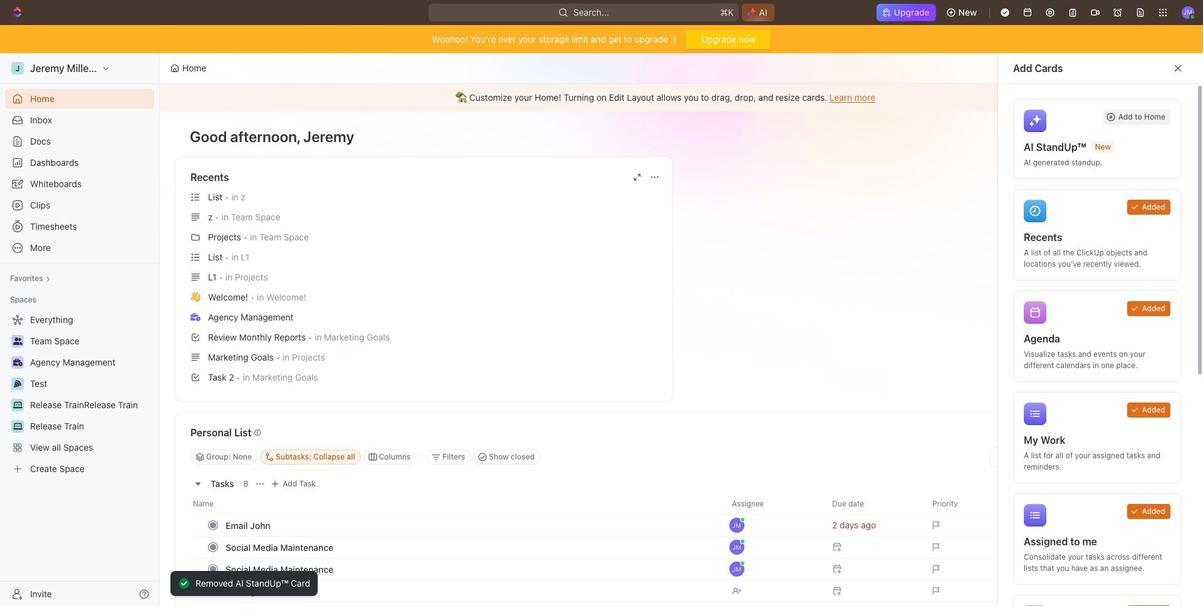 Task type: vqa. For each thing, say whether or not it's contained in the screenshot.
Recents icon
yes



Task type: describe. For each thing, give the bounding box(es) containing it.
sidebar navigation
[[0, 53, 162, 607]]

jeremy miller's workspace, , element
[[11, 62, 24, 75]]

assigned to me image
[[1024, 505, 1047, 527]]

ai standup™ image
[[1024, 110, 1047, 132]]

agenda image
[[1024, 301, 1047, 324]]

tree inside sidebar navigation
[[5, 310, 154, 479]]

Search tasks... text field
[[991, 448, 1116, 467]]

pizza slice image
[[14, 380, 21, 388]]



Task type: locate. For each thing, give the bounding box(es) containing it.
my work image
[[1024, 403, 1047, 426]]

user group image
[[13, 338, 22, 345]]

1 horizontal spatial business time image
[[191, 313, 201, 321]]

0 horizontal spatial business time image
[[13, 359, 22, 367]]

1 vertical spatial business time image
[[13, 359, 22, 367]]

0 vertical spatial business time image
[[191, 313, 201, 321]]

business time image
[[191, 313, 201, 321], [13, 359, 22, 367]]

laptop code image
[[13, 402, 22, 409]]

tree
[[5, 310, 154, 479]]

laptop code image
[[13, 423, 22, 431]]

recents image
[[1024, 200, 1047, 222]]

alert
[[160, 84, 1196, 112]]



